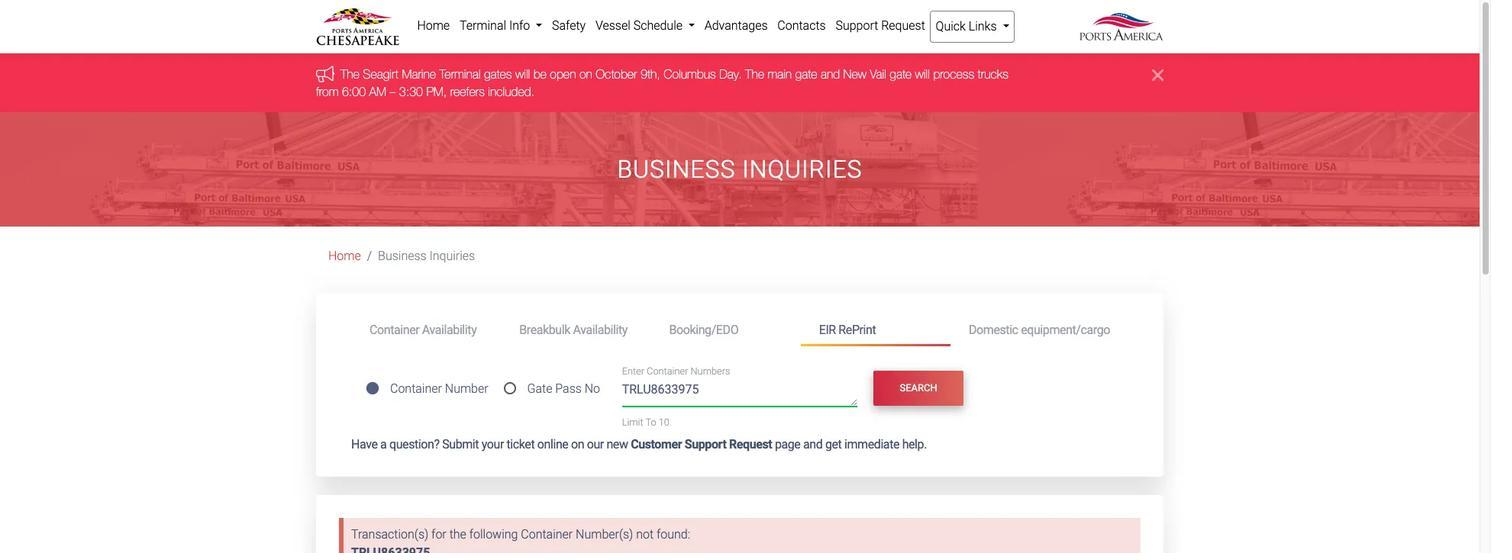 Task type: describe. For each thing, give the bounding box(es) containing it.
day.
[[719, 67, 742, 81]]

the seagirt marine terminal gates will be open on october 9th, columbus day. the main gate and new vail gate will process trucks from 6:00 am – 3:30 pm, reefers included. link
[[316, 67, 1008, 98]]

our
[[587, 437, 604, 452]]

am
[[369, 85, 386, 98]]

following
[[469, 527, 518, 542]]

to
[[645, 417, 656, 428]]

2 will from the left
[[915, 67, 930, 81]]

2 the from the left
[[745, 67, 764, 81]]

gates
[[484, 67, 512, 81]]

get
[[825, 437, 842, 452]]

open
[[550, 67, 576, 81]]

main
[[768, 67, 792, 81]]

home for rightmost home link
[[417, 18, 450, 33]]

0 horizontal spatial support
[[685, 437, 726, 452]]

1 will from the left
[[515, 67, 530, 81]]

your
[[482, 437, 504, 452]]

limit to 10
[[622, 417, 670, 428]]

search button
[[874, 371, 963, 406]]

container availability link
[[351, 316, 501, 344]]

0 vertical spatial terminal
[[460, 18, 506, 33]]

have
[[351, 437, 378, 452]]

availability for container availability
[[422, 323, 477, 337]]

terminal info link
[[455, 11, 547, 41]]

schedule
[[633, 18, 683, 33]]

6:00
[[342, 85, 366, 98]]

ticket
[[507, 437, 535, 452]]

advantages link
[[700, 11, 773, 41]]

contacts
[[777, 18, 826, 33]]

container number
[[390, 382, 488, 396]]

support request
[[836, 18, 925, 33]]

the
[[449, 527, 466, 542]]

advantages
[[704, 18, 768, 33]]

and inside the seagirt marine terminal gates will be open on october 9th, columbus day. the main gate and new vail gate will process trucks from 6:00 am – 3:30 pm, reefers included.
[[821, 67, 840, 81]]

0 vertical spatial business inquiries
[[617, 155, 862, 184]]

not
[[636, 527, 654, 542]]

eir reprint link
[[801, 316, 950, 347]]

bullhorn image
[[316, 66, 340, 82]]

customer support request link
[[631, 437, 772, 452]]

a
[[380, 437, 387, 452]]

1 horizontal spatial home link
[[412, 11, 455, 41]]

from
[[316, 85, 339, 98]]

contacts link
[[773, 11, 831, 41]]

process
[[933, 67, 974, 81]]

Enter Container Numbers text field
[[622, 381, 858, 407]]

1 vertical spatial on
[[571, 437, 584, 452]]

trucks
[[978, 67, 1008, 81]]

booking/edo
[[669, 323, 738, 337]]

gate
[[527, 382, 552, 396]]

container right enter
[[647, 366, 688, 377]]

vessel schedule
[[595, 18, 685, 33]]

terminal info
[[460, 18, 533, 33]]

eir
[[819, 323, 836, 337]]

immediate
[[844, 437, 899, 452]]

included.
[[488, 85, 535, 98]]

quick
[[936, 19, 966, 34]]

terminal inside the seagirt marine terminal gates will be open on october 9th, columbus day. the main gate and new vail gate will process trucks from 6:00 am – 3:30 pm, reefers included.
[[439, 67, 481, 81]]

new
[[607, 437, 628, 452]]

columbus
[[664, 67, 716, 81]]

support request link
[[831, 11, 930, 41]]

customer
[[631, 437, 682, 452]]

enter
[[622, 366, 644, 377]]

marine
[[402, 67, 436, 81]]

seagirt
[[363, 67, 399, 81]]

10
[[659, 417, 670, 428]]

pm,
[[426, 85, 447, 98]]

submit
[[442, 437, 479, 452]]

safety
[[552, 18, 586, 33]]

availability for breakbulk availability
[[573, 323, 628, 337]]

breakbulk availability link
[[501, 316, 651, 344]]

for
[[431, 527, 446, 542]]

close image
[[1152, 66, 1163, 84]]

1 gate from the left
[[795, 67, 817, 81]]



Task type: vqa. For each thing, say whether or not it's contained in the screenshot.
the Carrier
no



Task type: locate. For each thing, give the bounding box(es) containing it.
terminal
[[460, 18, 506, 33], [439, 67, 481, 81]]

domestic equipment/cargo
[[969, 323, 1110, 337]]

search
[[900, 383, 937, 394]]

request left the page
[[729, 437, 772, 452]]

0 vertical spatial home link
[[412, 11, 455, 41]]

terminal up reefers
[[439, 67, 481, 81]]

1 horizontal spatial home
[[417, 18, 450, 33]]

1 horizontal spatial will
[[915, 67, 930, 81]]

booking/edo link
[[651, 316, 801, 344]]

0 horizontal spatial business inquiries
[[378, 249, 475, 264]]

container right following
[[521, 527, 573, 542]]

transaction(s) for the following container number(s) not found:
[[351, 527, 690, 542]]

1 vertical spatial and
[[803, 437, 823, 452]]

request
[[881, 18, 925, 33], [729, 437, 772, 452]]

help.
[[902, 437, 927, 452]]

gate right vail
[[890, 67, 912, 81]]

on right open
[[579, 67, 592, 81]]

page
[[775, 437, 800, 452]]

business inquiries
[[617, 155, 862, 184], [378, 249, 475, 264]]

reprint
[[839, 323, 876, 337]]

1 vertical spatial home link
[[328, 249, 361, 264]]

0 vertical spatial support
[[836, 18, 878, 33]]

0 horizontal spatial home link
[[328, 249, 361, 264]]

0 horizontal spatial inquiries
[[429, 249, 475, 264]]

info
[[509, 18, 530, 33]]

numbers
[[691, 366, 730, 377]]

the seagirt marine terminal gates will be open on october 9th, columbus day. the main gate and new vail gate will process trucks from 6:00 am – 3:30 pm, reefers included. alert
[[0, 54, 1480, 112]]

home link
[[412, 11, 455, 41], [328, 249, 361, 264]]

1 horizontal spatial request
[[881, 18, 925, 33]]

1 vertical spatial terminal
[[439, 67, 481, 81]]

9th,
[[641, 67, 660, 81]]

no
[[585, 382, 600, 396]]

links
[[969, 19, 997, 34]]

and left "get"
[[803, 437, 823, 452]]

1 the from the left
[[340, 67, 360, 81]]

1 availability from the left
[[422, 323, 477, 337]]

1 vertical spatial inquiries
[[429, 249, 475, 264]]

gate right main
[[795, 67, 817, 81]]

will left be
[[515, 67, 530, 81]]

breakbulk
[[519, 323, 570, 337]]

limit
[[622, 417, 643, 428]]

and left the new
[[821, 67, 840, 81]]

0 vertical spatial inquiries
[[742, 155, 862, 184]]

domestic equipment/cargo link
[[950, 316, 1128, 344]]

found:
[[657, 527, 690, 542]]

domestic
[[969, 323, 1018, 337]]

0 horizontal spatial gate
[[795, 67, 817, 81]]

the seagirt marine terminal gates will be open on october 9th, columbus day. the main gate and new vail gate will process trucks from 6:00 am – 3:30 pm, reefers included.
[[316, 67, 1008, 98]]

1 horizontal spatial support
[[836, 18, 878, 33]]

1 vertical spatial business
[[378, 249, 426, 264]]

support
[[836, 18, 878, 33], [685, 437, 726, 452]]

transaction(s)
[[351, 527, 428, 542]]

request left the quick
[[881, 18, 925, 33]]

number
[[445, 382, 488, 396]]

support up the new
[[836, 18, 878, 33]]

inquiries
[[742, 155, 862, 184], [429, 249, 475, 264]]

breakbulk availability
[[519, 323, 628, 337]]

the
[[340, 67, 360, 81], [745, 67, 764, 81]]

quick links
[[936, 19, 1000, 34]]

0 vertical spatial on
[[579, 67, 592, 81]]

container availability
[[370, 323, 477, 337]]

the right day.
[[745, 67, 764, 81]]

support right customer
[[685, 437, 726, 452]]

0 vertical spatial and
[[821, 67, 840, 81]]

1 horizontal spatial availability
[[573, 323, 628, 337]]

on left our at the left of the page
[[571, 437, 584, 452]]

1 horizontal spatial business
[[617, 155, 735, 184]]

1 vertical spatial home
[[328, 249, 361, 264]]

enter container numbers
[[622, 366, 730, 377]]

0 vertical spatial request
[[881, 18, 925, 33]]

october
[[596, 67, 637, 81]]

will left process
[[915, 67, 930, 81]]

home for the leftmost home link
[[328, 249, 361, 264]]

the up 6:00
[[340, 67, 360, 81]]

on inside the seagirt marine terminal gates will be open on october 9th, columbus day. the main gate and new vail gate will process trucks from 6:00 am – 3:30 pm, reefers included.
[[579, 67, 592, 81]]

3:30
[[399, 85, 423, 98]]

reefers
[[450, 85, 485, 98]]

gate pass no
[[527, 382, 600, 396]]

–
[[390, 85, 396, 98]]

availability up enter
[[573, 323, 628, 337]]

be
[[533, 67, 547, 81]]

and
[[821, 67, 840, 81], [803, 437, 823, 452]]

availability up container number
[[422, 323, 477, 337]]

eir reprint
[[819, 323, 876, 337]]

1 horizontal spatial gate
[[890, 67, 912, 81]]

0 horizontal spatial business
[[378, 249, 426, 264]]

2 gate from the left
[[890, 67, 912, 81]]

vessel
[[595, 18, 630, 33]]

vail
[[870, 67, 886, 81]]

1 horizontal spatial the
[[745, 67, 764, 81]]

number(s)
[[576, 527, 633, 542]]

1 horizontal spatial business inquiries
[[617, 155, 862, 184]]

0 horizontal spatial will
[[515, 67, 530, 81]]

online
[[537, 437, 568, 452]]

0 vertical spatial business
[[617, 155, 735, 184]]

0 horizontal spatial request
[[729, 437, 772, 452]]

vessel schedule link
[[591, 11, 700, 41]]

0 vertical spatial home
[[417, 18, 450, 33]]

on
[[579, 67, 592, 81], [571, 437, 584, 452]]

container left number
[[390, 382, 442, 396]]

1 vertical spatial support
[[685, 437, 726, 452]]

0 horizontal spatial availability
[[422, 323, 477, 337]]

will
[[515, 67, 530, 81], [915, 67, 930, 81]]

1 vertical spatial request
[[729, 437, 772, 452]]

2 availability from the left
[[573, 323, 628, 337]]

container up container number
[[370, 323, 419, 337]]

1 horizontal spatial inquiries
[[742, 155, 862, 184]]

terminal left info
[[460, 18, 506, 33]]

have a question? submit your ticket online on our new customer support request page and get immediate help.
[[351, 437, 927, 452]]

equipment/cargo
[[1021, 323, 1110, 337]]

0 horizontal spatial home
[[328, 249, 361, 264]]

question?
[[389, 437, 439, 452]]

pass
[[555, 382, 582, 396]]

new
[[843, 67, 866, 81]]

gate
[[795, 67, 817, 81], [890, 67, 912, 81]]

availability
[[422, 323, 477, 337], [573, 323, 628, 337]]

business
[[617, 155, 735, 184], [378, 249, 426, 264]]

safety link
[[547, 11, 591, 41]]

0 horizontal spatial the
[[340, 67, 360, 81]]

quick links link
[[930, 11, 1015, 43]]

1 vertical spatial business inquiries
[[378, 249, 475, 264]]



